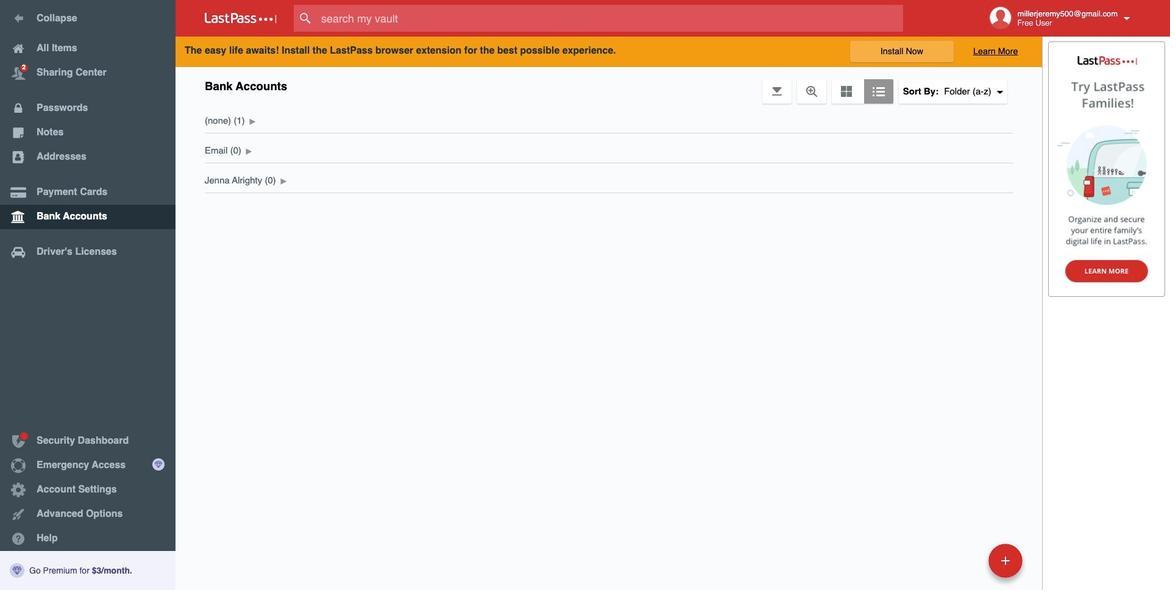 Task type: locate. For each thing, give the bounding box(es) containing it.
Search search field
[[294, 5, 928, 32]]



Task type: vqa. For each thing, say whether or not it's contained in the screenshot.
caret right 'Icon'
no



Task type: describe. For each thing, give the bounding box(es) containing it.
main navigation navigation
[[0, 0, 176, 590]]

new item element
[[905, 543, 1028, 578]]

lastpass image
[[205, 13, 277, 24]]

new item navigation
[[905, 540, 1031, 590]]

search my vault text field
[[294, 5, 928, 32]]

vault options navigation
[[176, 67, 1043, 104]]



